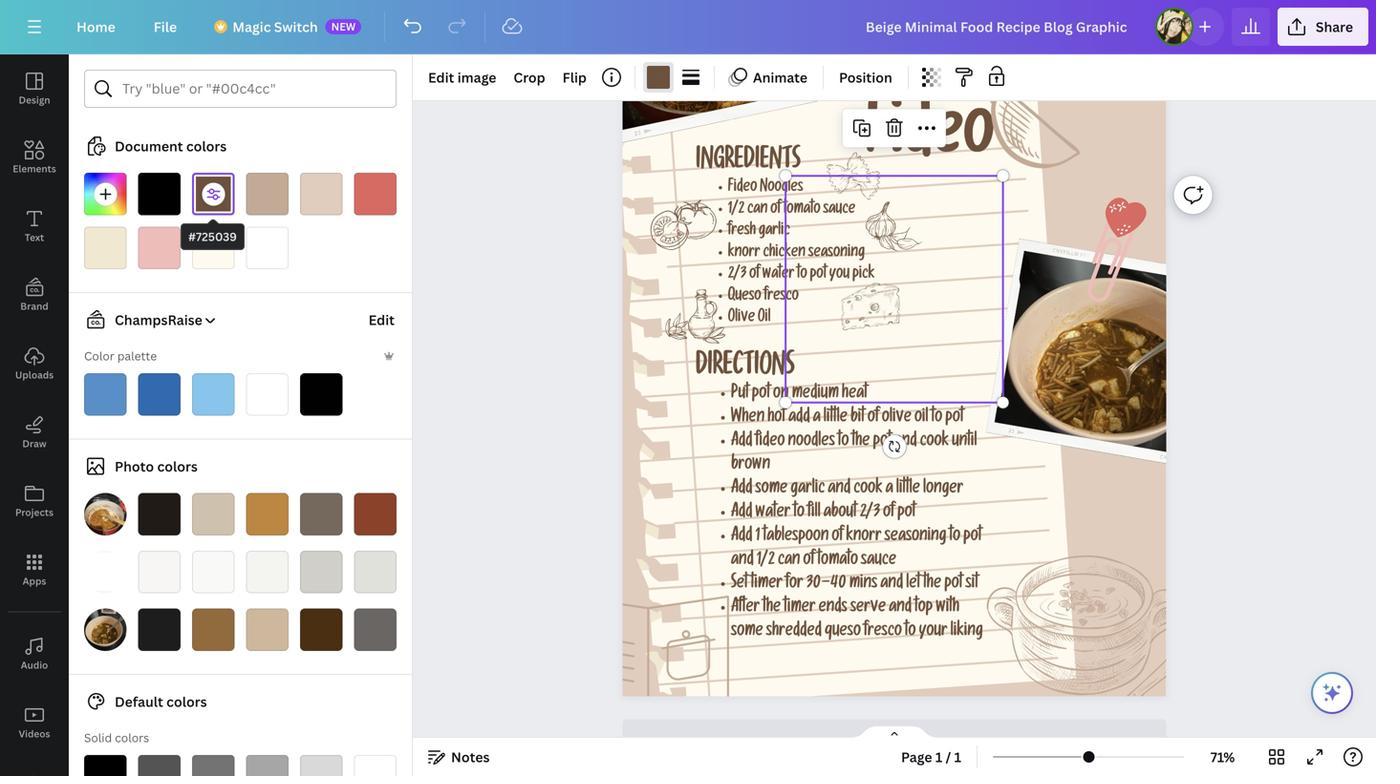 Task type: vqa. For each thing, say whether or not it's contained in the screenshot.
#a9b9e1 image inside the color group
no



Task type: describe. For each thing, give the bounding box(es) containing it.
+ add page button
[[623, 720, 1166, 758]]

solid colors
[[84, 731, 149, 746]]

liking
[[951, 624, 983, 642]]

put pot on medium heat when hot add a little bit of olive oil to pot add fideo noodles to the pot and cook until brown add some garlic and cook a little longer add water to fill about 2/3 of pot add 1 tablespoon of knorr seasoning to pot and 1/2 can of tomato sauce set timer for 30-40 mins and let the pot sit after the timer ends serve and top with some shredded queso fresco to your liking
[[731, 387, 983, 642]]

+ add page
[[859, 730, 930, 748]]

queso
[[825, 624, 861, 642]]

bit
[[851, 410, 865, 428]]

fresco inside put pot on medium heat when hot add a little bit of olive oil to pot add fideo noodles to the pot and cook until brown add some garlic and cook a little longer add water to fill about 2/3 of pot add 1 tablespoon of knorr seasoning to pot and 1/2 can of tomato sauce set timer for 30-40 mins and let the pot sit after the timer ends serve and top with some shredded queso fresco to your liking
[[864, 624, 902, 642]]

#d0cfc8 image
[[300, 551, 343, 594]]

show pages image
[[849, 725, 940, 741]]

1 horizontal spatial the
[[852, 434, 870, 452]]

2/3 inside put pot on medium heat when hot add a little bit of olive oil to pot add fideo noodles to the pot and cook until brown add some garlic and cook a little longer add water to fill about 2/3 of pot add 1 tablespoon of knorr seasoning to pot and 1/2 can of tomato sauce set timer for 30-40 mins and let the pot sit after the timer ends serve and top with some shredded queso fresco to your liking
[[860, 505, 880, 523]]

position button
[[831, 62, 900, 93]]

1 horizontal spatial cook
[[920, 434, 949, 452]]

#e4ccbc image
[[300, 173, 343, 215]]

#986934 image
[[192, 609, 235, 652]]

tomato inside fideo noodles 1/2 can of tomato sauce fresh garlic knorr chicken seasoning 2/3 of water to pot you pick queso fresco olive oil
[[784, 203, 821, 219]]

draw
[[22, 438, 46, 451]]

gray #737373 image
[[192, 756, 235, 777]]

oil
[[915, 410, 929, 428]]

draw button
[[0, 398, 69, 467]]

canva assistant image
[[1321, 682, 1344, 705]]

notes button
[[420, 742, 497, 773]]

crop button
[[506, 62, 553, 93]]

side panel tab list
[[0, 54, 69, 777]]

#221a16 image
[[138, 494, 181, 536]]

can inside put pot on medium heat when hot add a little bit of olive oil to pot add fideo noodles to the pot and cook until brown add some garlic and cook a little longer add water to fill about 2/3 of pot add 1 tablespoon of knorr seasoning to pot and 1/2 can of tomato sauce set timer for 30-40 mins and let the pot sit after the timer ends serve and top with some shredded queso fresco to your liking
[[778, 553, 800, 571]]

about
[[824, 505, 857, 523]]

noodles
[[788, 434, 835, 452]]

#d0cfc8 image
[[300, 551, 343, 594]]

0 vertical spatial some
[[756, 482, 788, 499]]

30-
[[806, 577, 831, 594]]

home link
[[61, 8, 131, 46]]

1 inside put pot on medium heat when hot add a little bit of olive oil to pot add fideo noodles to the pot and cook until brown add some garlic and cook a little longer add water to fill about 2/3 of pot add 1 tablespoon of knorr seasoning to pot and 1/2 can of tomato sauce set timer for 30-40 mins and let the pot sit after the timer ends serve and top with some shredded queso fresco to your liking
[[756, 529, 760, 547]]

gas stove, kitchenware , cooking cartoon doodle. image
[[786, 176, 1003, 403]]

on
[[773, 387, 789, 404]]

animate button
[[722, 62, 815, 93]]

of down the about
[[832, 529, 843, 547]]

garlic inside put pot on medium heat when hot add a little bit of olive oil to pot add fideo noodles to the pot and cook until brown add some garlic and cook a little longer add water to fill about 2/3 of pot add 1 tablespoon of knorr seasoning to pot and 1/2 can of tomato sauce set timer for 30-40 mins and let the pot sit after the timer ends serve and top with some shredded queso fresco to your liking
[[791, 482, 825, 499]]

and left top on the right of the page
[[889, 601, 912, 618]]

text button
[[0, 192, 69, 261]]

#c48433 image
[[246, 494, 289, 536]]

knorr inside put pot on medium heat when hot add a little bit of olive oil to pot add fideo noodles to the pot and cook until brown add some garlic and cook a little longer add water to fill about 2/3 of pot add 1 tablespoon of knorr seasoning to pot and 1/2 can of tomato sauce set timer for 30-40 mins and let the pot sit after the timer ends serve and top with some shredded queso fresco to your liking
[[846, 529, 882, 547]]

fideo noodles 1/2 can of tomato sauce fresh garlic knorr chicken seasoning 2/3 of water to pot you pick queso fresco olive oil
[[728, 181, 875, 328]]

colors for solid colors
[[115, 731, 149, 746]]

ingredients
[[696, 150, 801, 177]]

1 horizontal spatial #725039 image
[[647, 66, 670, 89]]

main menu bar
[[0, 0, 1376, 54]]

magic
[[232, 18, 271, 36]]

elements button
[[0, 123, 69, 192]]

hot
[[768, 410, 786, 428]]

fill
[[808, 505, 821, 523]]

#fffaef image
[[192, 227, 235, 269]]

#75c6ef image
[[192, 374, 235, 416]]

2 horizontal spatial 1
[[954, 749, 961, 767]]

audio
[[21, 659, 48, 672]]

fideo for fideo
[[866, 106, 994, 177]]

and left "let"
[[881, 577, 903, 594]]

edit button
[[367, 301, 397, 339]]

1 vertical spatial #725039 image
[[192, 173, 235, 215]]

apps button
[[0, 536, 69, 605]]

#f6bbb7 image
[[138, 227, 181, 269]]

#d1c1ab image
[[192, 494, 235, 536]]

pot down olive
[[873, 434, 891, 452]]

#221a16 image
[[138, 494, 181, 536]]

uploads
[[15, 369, 54, 382]]

color
[[84, 348, 114, 364]]

serve
[[850, 601, 886, 618]]

pick
[[853, 268, 875, 284]]

tomato inside put pot on medium heat when hot add a little bit of olive oil to pot add fideo noodles to the pot and cook until brown add some garlic and cook a little longer add water to fill about 2/3 of pot add 1 tablespoon of knorr seasoning to pot and 1/2 can of tomato sauce set timer for 30-40 mins and let the pot sit after the timer ends serve and top with some shredded queso fresco to your liking
[[818, 553, 858, 571]]

edit image button
[[420, 62, 504, 93]]

1 horizontal spatial 1
[[935, 749, 942, 767]]

until
[[952, 434, 977, 452]]

fresh
[[728, 224, 756, 241]]

farfalle pasta illustration image
[[827, 153, 880, 200]]

new
[[331, 19, 356, 33]]

text
[[25, 231, 44, 244]]

to down longer
[[950, 529, 961, 547]]

apps
[[23, 575, 46, 588]]

flip button
[[555, 62, 594, 93]]

#c48433 image
[[246, 494, 289, 536]]

let
[[906, 577, 920, 594]]

page 1 / 1
[[901, 749, 961, 767]]

1 vertical spatial some
[[731, 624, 763, 642]]

#f7f6f5 image
[[138, 551, 181, 594]]

color palette
[[84, 348, 157, 364]]

brand button
[[0, 261, 69, 330]]

pot left "sit"
[[944, 577, 963, 594]]

page
[[901, 749, 932, 767]]

add
[[789, 410, 810, 428]]

1 vertical spatial cook
[[854, 482, 883, 499]]

71%
[[1210, 749, 1235, 767]]

chicken
[[763, 246, 806, 262]]

design
[[19, 94, 50, 107]]

file
[[154, 18, 177, 36]]

of right the about
[[883, 505, 895, 523]]

champsraise
[[115, 311, 202, 329]]

colors for photo colors
[[157, 458, 198, 476]]

shredded
[[766, 624, 822, 642]]

to right oil
[[931, 410, 943, 428]]

heat
[[842, 387, 868, 404]]

pot inside fideo noodles 1/2 can of tomato sauce fresh garlic knorr chicken seasoning 2/3 of water to pot you pick queso fresco olive oil
[[810, 268, 827, 284]]

edit for edit
[[368, 311, 395, 329]]

crop
[[514, 68, 545, 86]]

0 horizontal spatial #725039 image
[[192, 173, 235, 215]]

elements
[[13, 162, 56, 175]]

can inside fideo noodles 1/2 can of tomato sauce fresh garlic knorr chicken seasoning 2/3 of water to pot you pick queso fresco olive oil
[[747, 203, 768, 219]]

#75c6ef image
[[192, 374, 235, 416]]

position
[[839, 68, 892, 86]]

#f9f9f7 image
[[192, 551, 235, 594]]

71% button
[[1192, 742, 1254, 773]]

document
[[115, 137, 183, 155]]

design button
[[0, 54, 69, 123]]

#f6bbb7 image
[[138, 227, 181, 269]]

to right noodles
[[838, 434, 849, 452]]

palette
[[117, 348, 157, 364]]

longer
[[923, 482, 963, 499]]

2/3 inside fideo noodles 1/2 can of tomato sauce fresh garlic knorr chicken seasoning 2/3 of water to pot you pick queso fresco olive oil
[[728, 268, 747, 284]]

2 vertical spatial the
[[763, 601, 781, 618]]

seasoning inside put pot on medium heat when hot add a little bit of olive oil to pot add fideo noodles to the pot and cook until brown add some garlic and cook a little longer add water to fill about 2/3 of pot add 1 tablespoon of knorr seasoning to pot and 1/2 can of tomato sauce set timer for 30-40 mins and let the pot sit after the timer ends serve and top with some shredded queso fresco to your liking
[[885, 529, 947, 547]]



Task type: locate. For each thing, give the bounding box(es) containing it.
2/3
[[728, 268, 747, 284], [860, 505, 880, 523]]

little left longer
[[896, 482, 920, 499]]

can up for
[[778, 553, 800, 571]]

1 horizontal spatial a
[[886, 482, 893, 499]]

cook
[[920, 434, 949, 452], [854, 482, 883, 499]]

1 right /
[[954, 749, 961, 767]]

fresco down serve
[[864, 624, 902, 642]]

0 horizontal spatial little
[[824, 410, 848, 428]]

pot left you
[[810, 268, 827, 284]]

0 vertical spatial little
[[824, 410, 848, 428]]

colors for default colors
[[166, 693, 207, 711]]

0 horizontal spatial the
[[763, 601, 781, 618]]

0 horizontal spatial knorr
[[728, 246, 760, 262]]

1 vertical spatial tomato
[[818, 553, 858, 571]]

1 horizontal spatial seasoning
[[885, 529, 947, 547]]

notes
[[451, 749, 490, 767]]

0 horizontal spatial sauce
[[823, 203, 856, 219]]

uploads button
[[0, 330, 69, 398]]

to down chicken
[[797, 268, 807, 284]]

water
[[762, 268, 795, 284], [756, 505, 791, 523]]

pot up until
[[945, 410, 964, 428]]

1 vertical spatial a
[[886, 482, 893, 499]]

ends
[[819, 601, 848, 618]]

edit for edit image
[[428, 68, 454, 86]]

1 vertical spatial 1/2
[[757, 553, 775, 571]]

for
[[786, 577, 803, 594]]

1 vertical spatial timer
[[784, 601, 816, 618]]

#e5645e image
[[354, 173, 397, 215], [354, 173, 397, 215]]

you
[[829, 268, 850, 284]]

0 horizontal spatial garlic
[[759, 224, 790, 241]]

gray #737373 image
[[192, 756, 235, 777]]

1 horizontal spatial edit
[[428, 68, 454, 86]]

grey line cookbook icon isolated on white background. cooking book icon. recipe book. fork and knife icons. cutlery symbol.  vector illustration image
[[568, 595, 729, 718]]

tomato up 40
[[818, 553, 858, 571]]

animate
[[753, 68, 808, 86]]

#e4ccbc image
[[300, 173, 343, 215]]

#725039 image
[[647, 66, 670, 89], [192, 173, 235, 215]]

colors for document colors
[[186, 137, 227, 155]]

#725039
[[188, 229, 237, 245]]

0 vertical spatial the
[[852, 434, 870, 452]]

sauce down farfalle pasta illustration image
[[823, 203, 856, 219]]

water inside put pot on medium heat when hot add a little bit of olive oil to pot add fideo noodles to the pot and cook until brown add some garlic and cook a little longer add water to fill about 2/3 of pot add 1 tablespoon of knorr seasoning to pot and 1/2 can of tomato sauce set timer for 30-40 mins and let the pot sit after the timer ends serve and top with some shredded queso fresco to your liking
[[756, 505, 791, 523]]

#e1e1dc image
[[354, 551, 397, 594], [354, 551, 397, 594]]

1 vertical spatial sauce
[[861, 553, 896, 571]]

#010101 image
[[300, 374, 343, 416]]

1/2 up fresh
[[728, 203, 745, 219]]

fresco up oil
[[764, 289, 799, 306]]

pot up "sit"
[[964, 529, 982, 547]]

#ffffff image
[[246, 227, 289, 269]]

olive oil hand drawn image
[[666, 290, 726, 344]]

0 vertical spatial can
[[747, 203, 768, 219]]

switch
[[274, 18, 318, 36]]

0 vertical spatial fideo
[[866, 106, 994, 177]]

1 horizontal spatial fresco
[[864, 624, 902, 642]]

#725039 image
[[647, 66, 670, 89], [192, 173, 235, 215]]

mins
[[849, 577, 878, 594]]

#d2b799 image
[[246, 609, 289, 652], [246, 609, 289, 652]]

knorr
[[728, 246, 760, 262], [846, 529, 882, 547]]

tomato
[[784, 203, 821, 219], [818, 553, 858, 571]]

colors right photo at bottom
[[157, 458, 198, 476]]

1 vertical spatial fideo
[[728, 181, 757, 197]]

timer down for
[[784, 601, 816, 618]]

directions
[[696, 356, 795, 384]]

a left longer
[[886, 482, 893, 499]]

#725039 image up the #725039
[[192, 173, 235, 215]]

gray #a6a6a6 image
[[246, 756, 289, 777], [246, 756, 289, 777]]

colors right default
[[166, 693, 207, 711]]

1/2 down tablespoon
[[757, 553, 775, 571]]

#ffffff image
[[246, 227, 289, 269], [246, 374, 289, 416], [246, 374, 289, 416]]

projects
[[15, 506, 54, 519]]

1 horizontal spatial #725039 image
[[647, 66, 670, 89]]

1 vertical spatial little
[[896, 482, 920, 499]]

top
[[915, 601, 933, 618]]

black #000000 image
[[84, 756, 127, 777], [84, 756, 127, 777]]

when
[[731, 410, 765, 428]]

page
[[899, 730, 930, 748]]

and up set at the bottom
[[731, 553, 754, 571]]

1 vertical spatial can
[[778, 553, 800, 571]]

dark gray #545454 image
[[138, 756, 181, 777], [138, 756, 181, 777]]

0 horizontal spatial cook
[[854, 482, 883, 499]]

sit
[[966, 577, 978, 594]]

Try "blue" or "#00c4cc" search field
[[122, 71, 384, 107]]

0 horizontal spatial timer
[[751, 577, 783, 594]]

can up fresh
[[747, 203, 768, 219]]

medium
[[792, 387, 839, 404]]

fresco
[[764, 289, 799, 306], [864, 624, 902, 642]]

cook up the about
[[854, 482, 883, 499]]

0 vertical spatial seasoning
[[808, 246, 865, 262]]

edit image
[[428, 68, 496, 86]]

the down bit
[[852, 434, 870, 452]]

Design title text field
[[850, 8, 1148, 46]]

#166bb5 image
[[138, 374, 181, 416], [138, 374, 181, 416]]

1 vertical spatial knorr
[[846, 529, 882, 547]]

1 vertical spatial fresco
[[864, 624, 902, 642]]

#010101 image
[[300, 374, 343, 416]]

some
[[756, 482, 788, 499], [731, 624, 763, 642]]

#f4f4f1 image
[[246, 551, 289, 594], [246, 551, 289, 594]]

garlic up chicken
[[759, 224, 790, 241]]

water inside fideo noodles 1/2 can of tomato sauce fresh garlic knorr chicken seasoning 2/3 of water to pot you pick queso fresco olive oil
[[762, 268, 795, 284]]

sauce inside fideo noodles 1/2 can of tomato sauce fresh garlic knorr chicken seasoning 2/3 of water to pot you pick queso fresco olive oil
[[823, 203, 856, 219]]

1 vertical spatial edit
[[368, 311, 395, 329]]

set
[[731, 577, 748, 594]]

knorr inside fideo noodles 1/2 can of tomato sauce fresh garlic knorr chicken seasoning 2/3 of water to pot you pick queso fresco olive oil
[[728, 246, 760, 262]]

1 left /
[[935, 749, 942, 767]]

#725039 image down main menu bar
[[647, 66, 670, 89]]

queso
[[728, 289, 761, 306]]

0 vertical spatial tomato
[[784, 203, 821, 219]]

0 vertical spatial fresco
[[764, 289, 799, 306]]

knorr down the about
[[846, 529, 882, 547]]

0 horizontal spatial 2/3
[[728, 268, 747, 284]]

0 horizontal spatial can
[[747, 203, 768, 219]]

image
[[457, 68, 496, 86]]

a right add
[[813, 410, 821, 428]]

0 horizontal spatial 1/2
[[728, 203, 745, 219]]

#986934 image
[[192, 609, 235, 652]]

edit
[[428, 68, 454, 86], [368, 311, 395, 329]]

of up queso
[[749, 268, 760, 284]]

#6a6663 image
[[354, 609, 397, 652], [354, 609, 397, 652]]

1 vertical spatial seasoning
[[885, 529, 947, 547]]

seasoning inside fideo noodles 1/2 can of tomato sauce fresh garlic knorr chicken seasoning 2/3 of water to pot you pick queso fresco olive oil
[[808, 246, 865, 262]]

and
[[894, 434, 917, 452], [828, 482, 851, 499], [731, 553, 754, 571], [881, 577, 903, 594], [889, 601, 912, 618]]

#1d1d1e image
[[138, 609, 181, 652], [138, 609, 181, 652]]

of right bit
[[868, 410, 879, 428]]

fideo
[[866, 106, 994, 177], [728, 181, 757, 197]]

file button
[[138, 8, 192, 46]]

put
[[731, 387, 749, 404]]

0 vertical spatial #725039 image
[[647, 66, 670, 89]]

0 horizontal spatial seasoning
[[808, 246, 865, 262]]

1 horizontal spatial 2/3
[[860, 505, 880, 523]]

0 horizontal spatial fresco
[[764, 289, 799, 306]]

brand
[[20, 300, 48, 313]]

+
[[859, 730, 866, 748]]

audio button
[[0, 620, 69, 689]]

knorr down fresh
[[728, 246, 760, 262]]

0 horizontal spatial 1
[[756, 529, 760, 547]]

#fffaef image
[[192, 227, 235, 269]]

share button
[[1278, 8, 1368, 46]]

videos button
[[0, 689, 69, 758]]

sauce inside put pot on medium heat when hot add a little bit of olive oil to pot add fideo noodles to the pot and cook until brown add some garlic and cook a little longer add water to fill about 2/3 of pot add 1 tablespoon of knorr seasoning to pot and 1/2 can of tomato sauce set timer for 30-40 mins and let the pot sit after the timer ends serve and top with some shredded queso fresco to your liking
[[861, 553, 896, 571]]

cook down oil
[[920, 434, 949, 452]]

1/2
[[728, 203, 745, 219], [757, 553, 775, 571]]

1 vertical spatial garlic
[[791, 482, 825, 499]]

#725039 image up the #725039
[[192, 173, 235, 215]]

0 vertical spatial a
[[813, 410, 821, 428]]

timer
[[751, 577, 783, 594], [784, 601, 816, 618]]

1/2 inside put pot on medium heat when hot add a little bit of olive oil to pot add fideo noodles to the pot and cook until brown add some garlic and cook a little longer add water to fill about 2/3 of pot add 1 tablespoon of knorr seasoning to pot and 1/2 can of tomato sauce set timer for 30-40 mins and let the pot sit after the timer ends serve and top with some shredded queso fresco to your liking
[[757, 553, 775, 571]]

to inside fideo noodles 1/2 can of tomato sauce fresh garlic knorr chicken seasoning 2/3 of water to pot you pick queso fresco olive oil
[[797, 268, 807, 284]]

1 horizontal spatial fideo
[[866, 106, 994, 177]]

fresco inside fideo noodles 1/2 can of tomato sauce fresh garlic knorr chicken seasoning 2/3 of water to pot you pick queso fresco olive oil
[[764, 289, 799, 306]]

#d1c1ab image
[[192, 494, 235, 536]]

#943c21 image
[[354, 494, 397, 536]]

colors right solid
[[115, 731, 149, 746]]

water up tablespoon
[[756, 505, 791, 523]]

1 horizontal spatial 1/2
[[757, 553, 775, 571]]

garlic
[[759, 224, 790, 241], [791, 482, 825, 499]]

#f7f6f5 image
[[138, 551, 181, 594]]

to left your
[[905, 624, 916, 642]]

0 vertical spatial cook
[[920, 434, 949, 452]]

0 vertical spatial edit
[[428, 68, 454, 86]]

share
[[1316, 18, 1353, 36]]

#f3e8d0 image
[[84, 227, 127, 269], [84, 227, 127, 269]]

olive
[[728, 311, 755, 328]]

photo
[[115, 458, 154, 476]]

tablespoon
[[763, 529, 829, 547]]

magic switch
[[232, 18, 318, 36]]

1 left tablespoon
[[756, 529, 760, 547]]

0 vertical spatial 2/3
[[728, 268, 747, 284]]

add inside + add page "button"
[[869, 730, 896, 748]]

1 horizontal spatial sauce
[[861, 553, 896, 571]]

water down chicken
[[762, 268, 795, 284]]

#943c21 image
[[354, 494, 397, 536]]

of down noodles
[[771, 203, 781, 219]]

#78695c image
[[300, 494, 343, 536], [300, 494, 343, 536]]

1 vertical spatial #725039 image
[[192, 173, 235, 215]]

of up 30-
[[803, 553, 815, 571]]

#4890cd image
[[84, 374, 127, 416], [84, 374, 127, 416]]

some down brown at the right bottom
[[756, 482, 788, 499]]

seasoning up "let"
[[885, 529, 947, 547]]

and up the about
[[828, 482, 851, 499]]

fideo down ingredients
[[728, 181, 757, 197]]

0 vertical spatial timer
[[751, 577, 783, 594]]

1
[[756, 529, 760, 547], [935, 749, 942, 767], [954, 749, 961, 767]]

0 horizontal spatial fideo
[[728, 181, 757, 197]]

1 vertical spatial the
[[923, 577, 942, 594]]

garlic inside fideo noodles 1/2 can of tomato sauce fresh garlic knorr chicken seasoning 2/3 of water to pot you pick queso fresco olive oil
[[759, 224, 790, 241]]

light gray #d9d9d9 image
[[300, 756, 343, 777], [300, 756, 343, 777]]

white #ffffff image
[[354, 756, 397, 777], [354, 756, 397, 777]]

pot left on at the right of the page
[[752, 387, 770, 404]]

fideo
[[756, 434, 785, 452]]

0 horizontal spatial #725039 image
[[192, 173, 235, 215]]

tomato down noodles
[[784, 203, 821, 219]]

edit inside button
[[368, 311, 395, 329]]

sauce up the mins
[[861, 553, 896, 571]]

noodles
[[760, 181, 803, 197]]

edit inside popup button
[[428, 68, 454, 86]]

1/2 inside fideo noodles 1/2 can of tomato sauce fresh garlic knorr chicken seasoning 2/3 of water to pot you pick queso fresco olive oil
[[728, 203, 745, 219]]

fideo down position popup button
[[866, 106, 994, 177]]

#c8a994 image
[[246, 173, 289, 215], [246, 173, 289, 215]]

pot right the about
[[898, 505, 916, 523]]

#725039 image down main menu bar
[[647, 66, 670, 89]]

videos
[[19, 728, 50, 741]]

0 vertical spatial sauce
[[823, 203, 856, 219]]

1 horizontal spatial can
[[778, 553, 800, 571]]

1 horizontal spatial little
[[896, 482, 920, 499]]

to left fill
[[794, 505, 805, 523]]

0 vertical spatial garlic
[[759, 224, 790, 241]]

colors right document
[[186, 137, 227, 155]]

fideo for fideo noodles 1/2 can of tomato sauce fresh garlic knorr chicken seasoning 2/3 of water to pot you pick queso fresco olive oil
[[728, 181, 757, 197]]

brown
[[731, 458, 770, 476]]

can
[[747, 203, 768, 219], [778, 553, 800, 571]]

#f9f9f7 image
[[192, 551, 235, 594]]

1 horizontal spatial knorr
[[846, 529, 882, 547]]

timer right set at the bottom
[[751, 577, 783, 594]]

little left bit
[[824, 410, 848, 428]]

and down olive
[[894, 434, 917, 452]]

1 vertical spatial 2/3
[[860, 505, 880, 523]]

olive
[[882, 410, 912, 428]]

home
[[76, 18, 115, 36]]

1 horizontal spatial garlic
[[791, 482, 825, 499]]

the right "let"
[[923, 577, 942, 594]]

flip
[[563, 68, 587, 86]]

champsraise button
[[76, 309, 218, 332]]

0 vertical spatial 1/2
[[728, 203, 745, 219]]

the right after
[[763, 601, 781, 618]]

2/3 right the about
[[860, 505, 880, 523]]

pot
[[810, 268, 827, 284], [752, 387, 770, 404], [945, 410, 964, 428], [873, 434, 891, 452], [898, 505, 916, 523], [964, 529, 982, 547], [944, 577, 963, 594]]

1 vertical spatial water
[[756, 505, 791, 523]]

0 vertical spatial water
[[762, 268, 795, 284]]

projects button
[[0, 467, 69, 536]]

0 vertical spatial knorr
[[728, 246, 760, 262]]

document colors
[[115, 137, 227, 155]]

0 horizontal spatial a
[[813, 410, 821, 428]]

1 horizontal spatial timer
[[784, 601, 816, 618]]

after
[[731, 601, 760, 618]]

seasoning up you
[[808, 246, 865, 262]]

little
[[824, 410, 848, 428], [896, 482, 920, 499]]

#000000 image
[[138, 173, 181, 215], [138, 173, 181, 215]]

garlic up fill
[[791, 482, 825, 499]]

default colors
[[115, 693, 207, 711]]

solid
[[84, 731, 112, 746]]

your
[[919, 624, 948, 642]]

photo colors
[[115, 458, 198, 476]]

2 horizontal spatial the
[[923, 577, 942, 594]]

/
[[946, 749, 951, 767]]

#4f2d0b image
[[300, 609, 343, 652], [300, 609, 343, 652]]

0 horizontal spatial edit
[[368, 311, 395, 329]]

fideo inside fideo noodles 1/2 can of tomato sauce fresh garlic knorr chicken seasoning 2/3 of water to pot you pick queso fresco olive oil
[[728, 181, 757, 197]]

add a new color image
[[84, 173, 127, 215], [84, 173, 127, 215]]

2/3 up queso
[[728, 268, 747, 284]]

some down after
[[731, 624, 763, 642]]

default
[[115, 693, 163, 711]]

0 vertical spatial #725039 image
[[647, 66, 670, 89]]



